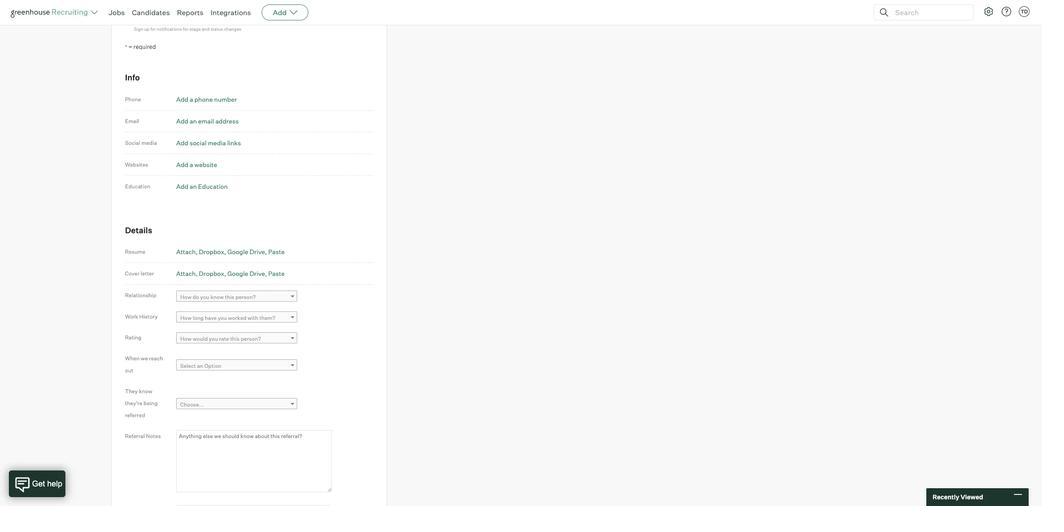 Task type: vqa. For each thing, say whether or not it's contained in the screenshot.
the 'Date'
no



Task type: describe. For each thing, give the bounding box(es) containing it.
email
[[198, 117, 214, 125]]

Follow referral checkbox
[[127, 15, 133, 21]]

1 vertical spatial you
[[218, 315, 227, 322]]

paste link for cover letter
[[268, 270, 285, 278]]

info
[[125, 73, 140, 82]]

drive for cover letter
[[250, 270, 265, 278]]

google for resume
[[227, 248, 248, 256]]

reach
[[149, 356, 163, 362]]

attach for cover letter
[[176, 270, 196, 278]]

how for how do you know this person?
[[180, 294, 192, 301]]

attach dropbox google drive paste for cover letter
[[176, 270, 285, 278]]

* = required
[[125, 43, 156, 50]]

stage
[[189, 26, 201, 32]]

add an education
[[176, 183, 228, 190]]

td button
[[1019, 6, 1030, 17]]

work
[[125, 314, 138, 320]]

how long have you worked with them? link
[[176, 312, 297, 325]]

=
[[128, 43, 132, 50]]

referral notes
[[125, 433, 161, 440]]

candidates
[[132, 8, 170, 17]]

social
[[190, 139, 207, 147]]

candidates link
[[132, 8, 170, 17]]

select an option link
[[176, 360, 297, 373]]

relationship
[[125, 293, 156, 299]]

1 for from the left
[[150, 26, 156, 32]]

a for website
[[190, 161, 193, 169]]

integrations link
[[211, 8, 251, 17]]

email
[[125, 118, 139, 125]]

know inside they know they're being referred
[[139, 389, 152, 395]]

address
[[215, 117, 239, 125]]

attach for resume
[[176, 248, 196, 256]]

rate
[[219, 336, 229, 343]]

0 horizontal spatial media
[[141, 140, 157, 146]]

select an option
[[180, 363, 221, 370]]

have
[[205, 315, 217, 322]]

follow
[[135, 15, 151, 22]]

out
[[125, 368, 133, 374]]

add button
[[262, 4, 309, 20]]

cover letter
[[125, 271, 154, 277]]

add an education link
[[176, 183, 228, 190]]

add an email address
[[176, 117, 239, 125]]

add for add a phone number
[[176, 96, 188, 103]]

add social media links
[[176, 139, 241, 147]]

social
[[125, 140, 140, 146]]

this for rate
[[230, 336, 240, 343]]

cover
[[125, 271, 140, 277]]

google drive link for cover letter
[[227, 270, 267, 278]]

an for education
[[190, 183, 197, 190]]

we
[[141, 356, 148, 362]]

how do you know this person? link
[[176, 291, 297, 304]]

how for how long have you worked with them?
[[180, 315, 192, 322]]

greenhouse recruiting image
[[11, 7, 91, 18]]

td
[[1021, 8, 1028, 15]]

you for know
[[200, 294, 209, 301]]

work history
[[125, 314, 158, 320]]

add a phone number
[[176, 96, 237, 103]]

you for rate
[[209, 336, 218, 343]]

dropbox for resume
[[199, 248, 224, 256]]

website
[[194, 161, 217, 169]]

attach dropbox google drive paste for resume
[[176, 248, 285, 256]]

how would you rate this person?
[[180, 336, 261, 343]]

reports
[[177, 8, 204, 17]]

notifications
[[157, 26, 182, 32]]

do
[[193, 294, 199, 301]]

add for add an education
[[176, 183, 188, 190]]

number
[[214, 96, 237, 103]]

recently viewed
[[933, 494, 983, 502]]

dropbox link for resume
[[199, 248, 226, 256]]

an for email
[[190, 117, 197, 125]]

rating
[[125, 335, 142, 341]]

how would you rate this person? link
[[176, 333, 297, 346]]

required
[[134, 43, 156, 50]]

they
[[125, 389, 138, 395]]

know inside the how do you know this person? link
[[211, 294, 224, 301]]

when
[[125, 356, 140, 362]]



Task type: locate. For each thing, give the bounding box(es) containing it.
paste
[[268, 248, 285, 256], [268, 270, 285, 278]]

you right have
[[218, 315, 227, 322]]

0 vertical spatial know
[[211, 294, 224, 301]]

you
[[200, 294, 209, 301], [218, 315, 227, 322], [209, 336, 218, 343]]

know up being
[[139, 389, 152, 395]]

1 paste link from the top
[[268, 248, 285, 256]]

2 for from the left
[[183, 26, 188, 32]]

viewed
[[961, 494, 983, 502]]

0 horizontal spatial for
[[150, 26, 156, 32]]

dropbox link for cover letter
[[199, 270, 226, 278]]

1 horizontal spatial for
[[183, 26, 188, 32]]

resume
[[125, 249, 145, 256]]

know
[[211, 294, 224, 301], [139, 389, 152, 395]]

add inside popup button
[[273, 8, 287, 17]]

2 paste link from the top
[[268, 270, 285, 278]]

person? for how do you know this person?
[[236, 294, 256, 301]]

attach link for cover letter
[[176, 270, 198, 278]]

websites
[[125, 161, 148, 168]]

status
[[210, 26, 223, 32]]

*
[[125, 44, 127, 50]]

1 vertical spatial a
[[190, 161, 193, 169]]

1 vertical spatial attach
[[176, 270, 196, 278]]

this for know
[[225, 294, 234, 301]]

media
[[208, 139, 226, 147], [141, 140, 157, 146]]

1 paste from the top
[[268, 248, 285, 256]]

0 vertical spatial attach link
[[176, 248, 198, 256]]

how do you know this person?
[[180, 294, 256, 301]]

this right rate
[[230, 336, 240, 343]]

0 vertical spatial attach
[[176, 248, 196, 256]]

how left do
[[180, 294, 192, 301]]

you left rate
[[209, 336, 218, 343]]

choose...
[[180, 402, 204, 409]]

0 vertical spatial this
[[225, 294, 234, 301]]

1 horizontal spatial media
[[208, 139, 226, 147]]

an for option
[[197, 363, 203, 370]]

recently
[[933, 494, 960, 502]]

google drive link for resume
[[227, 248, 267, 256]]

attach link for resume
[[176, 248, 198, 256]]

1 drive from the top
[[250, 248, 265, 256]]

education down "website" at left top
[[198, 183, 228, 190]]

dropbox for cover letter
[[199, 270, 224, 278]]

1 vertical spatial paste link
[[268, 270, 285, 278]]

a
[[190, 96, 193, 103], [190, 161, 193, 169]]

add
[[273, 8, 287, 17], [176, 96, 188, 103], [176, 117, 188, 125], [176, 139, 188, 147], [176, 161, 188, 169], [176, 183, 188, 190]]

person? up with
[[236, 294, 256, 301]]

sign up for notifications for stage and status changes
[[134, 26, 241, 32]]

an left email
[[190, 117, 197, 125]]

1 dropbox from the top
[[199, 248, 224, 256]]

1 vertical spatial an
[[190, 183, 197, 190]]

2 dropbox from the top
[[199, 270, 224, 278]]

1 vertical spatial how
[[180, 315, 192, 322]]

1 a from the top
[[190, 96, 193, 103]]

paste for cover letter
[[268, 270, 285, 278]]

how long have you worked with them?
[[180, 315, 275, 322]]

long
[[193, 315, 204, 322]]

add a phone number link
[[176, 96, 237, 103]]

0 vertical spatial dropbox
[[199, 248, 224, 256]]

2 a from the top
[[190, 161, 193, 169]]

1 vertical spatial attach dropbox google drive paste
[[176, 270, 285, 278]]

being
[[144, 401, 158, 407]]

0 vertical spatial an
[[190, 117, 197, 125]]

Search text field
[[893, 6, 965, 19]]

an
[[190, 117, 197, 125], [190, 183, 197, 190], [197, 363, 203, 370]]

1 attach link from the top
[[176, 248, 198, 256]]

how
[[180, 294, 192, 301], [180, 315, 192, 322], [180, 336, 192, 343]]

phone
[[125, 96, 141, 103]]

None text field
[[125, 0, 273, 5]]

links
[[227, 139, 241, 147]]

jobs link
[[109, 8, 125, 17]]

0 vertical spatial attach dropbox google drive paste
[[176, 248, 285, 256]]

None text field
[[176, 506, 330, 507]]

1 vertical spatial google
[[227, 270, 248, 278]]

them?
[[259, 315, 275, 322]]

1 horizontal spatial education
[[198, 183, 228, 190]]

referral
[[125, 433, 145, 440]]

2 vertical spatial how
[[180, 336, 192, 343]]

know right do
[[211, 294, 224, 301]]

referral
[[152, 15, 171, 22]]

1 vertical spatial know
[[139, 389, 152, 395]]

1 vertical spatial attach link
[[176, 270, 198, 278]]

choose... link
[[176, 399, 297, 412]]

1 google drive link from the top
[[227, 248, 267, 256]]

how left would
[[180, 336, 192, 343]]

google drive link
[[227, 248, 267, 256], [227, 270, 267, 278]]

dropbox link
[[199, 248, 226, 256], [199, 270, 226, 278]]

1 vertical spatial drive
[[250, 270, 265, 278]]

attach dropbox google drive paste
[[176, 248, 285, 256], [176, 270, 285, 278]]

2 how from the top
[[180, 315, 192, 322]]

add social media links link
[[176, 139, 241, 147]]

person? for how would you rate this person?
[[241, 336, 261, 343]]

for left stage
[[183, 26, 188, 32]]

with
[[248, 315, 258, 322]]

attach
[[176, 248, 196, 256], [176, 270, 196, 278]]

1 how from the top
[[180, 294, 192, 301]]

history
[[139, 314, 158, 320]]

add for add
[[273, 8, 287, 17]]

phone
[[194, 96, 213, 103]]

2 vertical spatial an
[[197, 363, 203, 370]]

they're
[[125, 401, 142, 407]]

drive
[[250, 248, 265, 256], [250, 270, 265, 278]]

0 vertical spatial paste
[[268, 248, 285, 256]]

how left long
[[180, 315, 192, 322]]

this
[[225, 294, 234, 301], [230, 336, 240, 343]]

0 vertical spatial dropbox link
[[199, 248, 226, 256]]

media left links
[[208, 139, 226, 147]]

2 paste from the top
[[268, 270, 285, 278]]

an down add a website link
[[190, 183, 197, 190]]

2 google from the top
[[227, 270, 248, 278]]

1 google from the top
[[227, 248, 248, 256]]

details
[[125, 226, 152, 235]]

2 dropbox link from the top
[[199, 270, 226, 278]]

1 vertical spatial google drive link
[[227, 270, 267, 278]]

configure image
[[984, 6, 994, 17]]

add for add an email address
[[176, 117, 188, 125]]

paste link for resume
[[268, 248, 285, 256]]

0 vertical spatial person?
[[236, 294, 256, 301]]

sign
[[134, 26, 143, 32]]

2 vertical spatial you
[[209, 336, 218, 343]]

2 attach from the top
[[176, 270, 196, 278]]

3 how from the top
[[180, 336, 192, 343]]

1 vertical spatial dropbox link
[[199, 270, 226, 278]]

a left phone
[[190, 96, 193, 103]]

2 attach link from the top
[[176, 270, 198, 278]]

education down the websites
[[125, 183, 150, 190]]

select
[[180, 363, 196, 370]]

jobs
[[109, 8, 125, 17]]

option
[[204, 363, 221, 370]]

0 vertical spatial drive
[[250, 248, 265, 256]]

media right social
[[141, 140, 157, 146]]

2 attach dropbox google drive paste from the top
[[176, 270, 285, 278]]

a left "website" at left top
[[190, 161, 193, 169]]

when we reach out
[[125, 356, 163, 374]]

you right do
[[200, 294, 209, 301]]

worked
[[228, 315, 247, 322]]

social media
[[125, 140, 157, 146]]

add for add a website
[[176, 161, 188, 169]]

drive for resume
[[250, 248, 265, 256]]

2 drive from the top
[[250, 270, 265, 278]]

letter
[[141, 271, 154, 277]]

td button
[[1017, 4, 1032, 19]]

1 dropbox link from the top
[[199, 248, 226, 256]]

up
[[144, 26, 149, 32]]

0 vertical spatial paste link
[[268, 248, 285, 256]]

they know they're being referred
[[125, 389, 158, 419]]

0 vertical spatial how
[[180, 294, 192, 301]]

paste for resume
[[268, 248, 285, 256]]

0 horizontal spatial know
[[139, 389, 152, 395]]

changes
[[224, 26, 241, 32]]

a for phone
[[190, 96, 193, 103]]

0 vertical spatial google drive link
[[227, 248, 267, 256]]

notes
[[146, 433, 161, 440]]

for
[[150, 26, 156, 32], [183, 26, 188, 32]]

1 attach dropbox google drive paste from the top
[[176, 248, 285, 256]]

would
[[193, 336, 208, 343]]

1 vertical spatial this
[[230, 336, 240, 343]]

1 vertical spatial dropbox
[[199, 270, 224, 278]]

follow referral
[[135, 15, 171, 22]]

reports link
[[177, 8, 204, 17]]

add a website link
[[176, 161, 217, 169]]

this up how long have you worked with them?
[[225, 294, 234, 301]]

1 horizontal spatial know
[[211, 294, 224, 301]]

add a website
[[176, 161, 217, 169]]

person? down with
[[241, 336, 261, 343]]

and
[[202, 26, 209, 32]]

0 vertical spatial a
[[190, 96, 193, 103]]

Referral Notes text field
[[176, 431, 332, 493]]

1 attach from the top
[[176, 248, 196, 256]]

for right up
[[150, 26, 156, 32]]

1 vertical spatial paste
[[268, 270, 285, 278]]

1 vertical spatial person?
[[241, 336, 261, 343]]

attach link
[[176, 248, 198, 256], [176, 270, 198, 278]]

referred
[[125, 413, 145, 419]]

integrations
[[211, 8, 251, 17]]

add an email address link
[[176, 117, 239, 125]]

0 horizontal spatial education
[[125, 183, 150, 190]]

paste link
[[268, 248, 285, 256], [268, 270, 285, 278]]

how for how would you rate this person?
[[180, 336, 192, 343]]

0 vertical spatial you
[[200, 294, 209, 301]]

google for cover letter
[[227, 270, 248, 278]]

2 google drive link from the top
[[227, 270, 267, 278]]

add for add social media links
[[176, 139, 188, 147]]

0 vertical spatial google
[[227, 248, 248, 256]]

an right the select
[[197, 363, 203, 370]]

person?
[[236, 294, 256, 301], [241, 336, 261, 343]]



